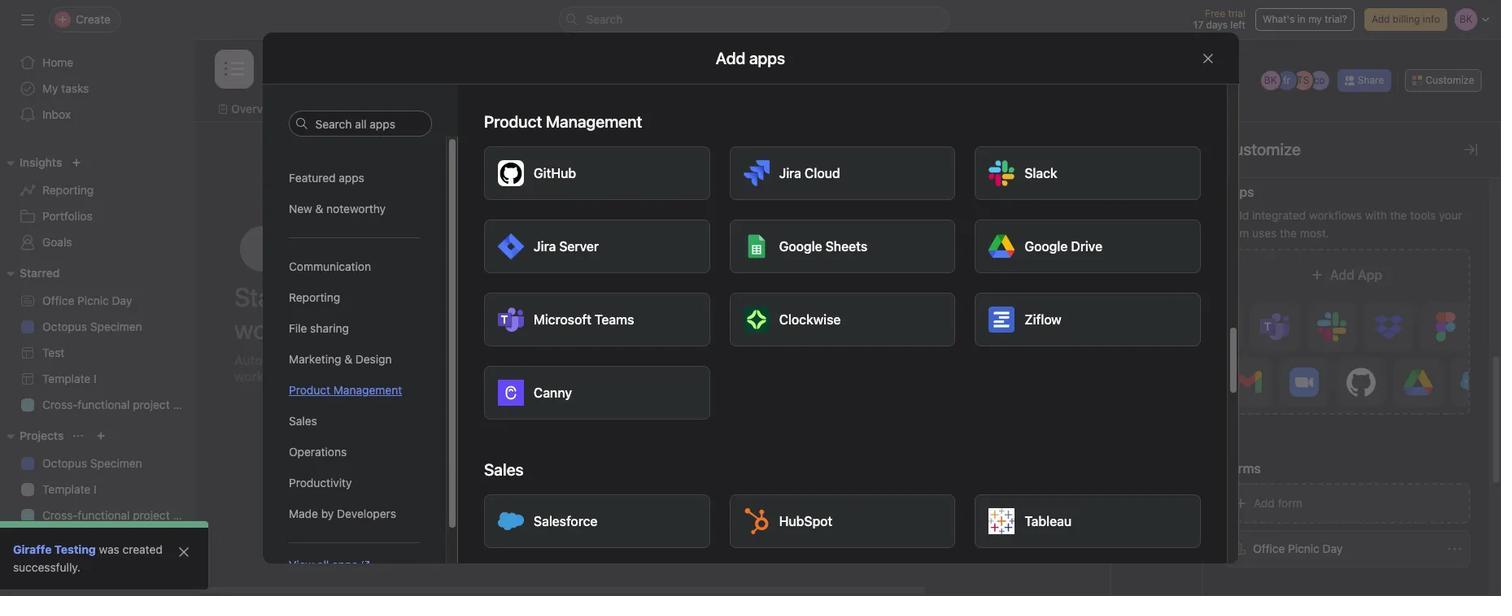 Task type: vqa. For each thing, say whether or not it's contained in the screenshot.
bottom Project
yes



Task type: describe. For each thing, give the bounding box(es) containing it.
bk
[[1265, 74, 1277, 86]]

specimen inside starred element
[[90, 320, 142, 334]]

microsoft teams image
[[498, 307, 524, 333]]

template i link inside starred element
[[10, 366, 186, 392]]

invite
[[46, 568, 75, 582]]

my tasks link
[[10, 76, 186, 102]]

operations button
[[289, 437, 420, 468]]

move
[[984, 345, 1010, 358]]

jira server image
[[498, 234, 524, 260]]

0 vertical spatial office picnic day button
[[592, 380, 844, 417]]

dashboards
[[98, 535, 160, 549]]

fr
[[1284, 74, 1291, 86]]

integrated
[[1253, 208, 1306, 222]]

team's
[[327, 353, 368, 367]]

share button
[[1338, 69, 1392, 92]]

automate
[[234, 353, 293, 367]]

starred button
[[0, 264, 60, 283]]

my
[[1309, 13, 1322, 25]]

by
[[321, 507, 334, 521]]

1 vertical spatial office picnic day button
[[1223, 531, 1471, 568]]

2 cross-functional project plan link from the top
[[10, 503, 195, 529]]

timeline
[[431, 102, 476, 116]]

marketing & design
[[289, 352, 392, 366]]

3 incomplete tasks
[[943, 303, 1030, 315]]

management
[[333, 383, 402, 397]]

forms for forms office picnic day
[[592, 359, 621, 371]]

sales inside button
[[289, 414, 317, 428]]

forms office picnic day
[[592, 359, 712, 405]]

office picnic day link
[[10, 288, 186, 314]]

co
[[1314, 74, 1325, 86]]

17
[[1194, 19, 1204, 31]]

projects button
[[0, 426, 64, 446]]

with
[[1366, 208, 1388, 222]]

free trial 17 days left
[[1194, 7, 1246, 31]]

build integrated workflows with the tools your team uses the most.
[[1223, 208, 1463, 240]]

github button
[[484, 146, 710, 200]]

add apps
[[716, 48, 785, 67]]

close this dialog image
[[1202, 52, 1215, 65]]

successfully.
[[13, 561, 80, 575]]

slack
[[1025, 166, 1057, 181]]

clockwise image
[[743, 307, 769, 333]]

1 vertical spatial sales
[[484, 461, 523, 479]]

i inside starred element
[[94, 372, 97, 386]]

close image
[[177, 546, 190, 559]]

salesforce
[[533, 514, 597, 529]]

day inside forms office picnic day
[[691, 391, 712, 405]]

add form
[[1254, 496, 1303, 510]]

workflow link
[[577, 100, 640, 118]]

when tasks move to this section, what should happen automatically?
[[927, 345, 1142, 372]]

in inside the start building your workflow in two minutes automate your team's process and keep work flowing.
[[342, 314, 361, 345]]

3
[[943, 303, 949, 315]]

marketing dashboards
[[42, 535, 160, 549]]

file sharing button
[[289, 313, 420, 344]]

template i for template i link inside projects element
[[42, 483, 97, 496]]

reporting button
[[289, 282, 420, 313]]

inbox
[[42, 107, 71, 121]]

template i link inside projects element
[[10, 477, 186, 503]]

microsoft teams button
[[484, 293, 710, 347]]

template inside starred element
[[42, 372, 91, 386]]

overview link
[[218, 100, 281, 118]]

testing
[[54, 543, 96, 557]]

view all apps link
[[289, 557, 370, 575]]

template inside projects element
[[42, 483, 91, 496]]

office for office picnic day 'link'
[[42, 294, 74, 308]]

manually
[[625, 310, 672, 324]]

product management
[[289, 383, 402, 397]]

search button
[[559, 7, 949, 33]]

happen
[[927, 360, 962, 372]]

section
[[924, 245, 959, 257]]

most.
[[1300, 226, 1330, 240]]

build
[[1223, 208, 1249, 222]]

to inside how are tasks being added to this project?
[[811, 241, 826, 260]]

tasks inside when tasks move to this section, what should happen automatically?
[[957, 345, 982, 358]]

canny
[[533, 386, 572, 400]]

ziflow image
[[989, 307, 1015, 333]]

ts
[[1297, 74, 1310, 86]]

add for add app
[[1331, 268, 1355, 282]]

global element
[[0, 40, 195, 138]]

octopus for octopus specimen "link" in starred element
[[42, 320, 87, 334]]

giraffe testing link
[[13, 543, 96, 557]]

board
[[366, 102, 398, 116]]

add app button
[[1217, 249, 1477, 415]]

building
[[294, 281, 384, 312]]

octopus for octopus specimen "link" inside projects element
[[42, 457, 87, 470]]

octopus specimen link inside starred element
[[10, 314, 186, 340]]

new
[[289, 202, 312, 216]]

this
[[1025, 345, 1042, 358]]

made by developers button
[[289, 499, 420, 530]]

product management button
[[289, 375, 420, 406]]

giraffe testing
[[13, 543, 96, 557]]

search list box
[[559, 7, 949, 33]]

what's in my trial? button
[[1256, 8, 1355, 31]]

add to starred image
[[409, 73, 422, 86]]

google sheets
[[779, 239, 867, 254]]

reporting link
[[10, 177, 186, 203]]

fields
[[1149, 198, 1174, 210]]

office for bottom office picnic day button
[[1253, 542, 1285, 556]]

octopus specimen for octopus specimen "link" inside projects element
[[42, 457, 142, 470]]

google drive image
[[989, 234, 1015, 260]]

forms for forms
[[1223, 461, 1261, 476]]

template i for template i link within the starred element
[[42, 372, 97, 386]]

starred
[[20, 266, 60, 280]]

google drive
[[1025, 239, 1102, 254]]

sharing
[[310, 321, 349, 335]]

google sheets image
[[743, 234, 769, 260]]

list
[[314, 102, 334, 116]]

was created successfully.
[[13, 543, 163, 575]]

list image
[[225, 59, 244, 79]]

add for add form
[[1254, 496, 1275, 510]]

insights element
[[0, 148, 195, 259]]

workflow
[[234, 314, 336, 345]]

customize button
[[1406, 69, 1482, 92]]

test link
[[10, 340, 186, 366]]

this project?
[[673, 264, 763, 283]]

communication
[[289, 260, 371, 273]]

github image
[[498, 160, 524, 186]]

project inside starred element
[[133, 398, 170, 412]]

picnic for office picnic day 'link'
[[77, 294, 109, 308]]

calendar link
[[496, 100, 557, 118]]

i inside projects element
[[94, 483, 97, 496]]

next button
[[798, 504, 844, 533]]



Task type: locate. For each thing, give the bounding box(es) containing it.
0 vertical spatial plan
[[173, 398, 195, 412]]

info
[[1423, 13, 1441, 25]]

office picnic day button
[[592, 380, 844, 417], [1223, 531, 1471, 568]]

marketing dashboards link
[[10, 529, 186, 555]]

0 vertical spatial &
[[315, 202, 323, 216]]

1 template from the top
[[42, 372, 91, 386]]

specimen up dashboards
[[90, 457, 142, 470]]

octopus inside projects element
[[42, 457, 87, 470]]

1 horizontal spatial office picnic day button
[[1223, 531, 1471, 568]]

2 horizontal spatial your
[[1439, 208, 1463, 222]]

1 horizontal spatial your
[[389, 281, 438, 312]]

0 vertical spatial sales
[[289, 414, 317, 428]]

start
[[234, 281, 289, 312]]

1 octopus specimen from the top
[[42, 320, 142, 334]]

0 vertical spatial forms
[[592, 359, 621, 371]]

1 horizontal spatial reporting
[[289, 291, 340, 304]]

in
[[1298, 13, 1306, 25], [342, 314, 361, 345]]

calendar
[[509, 102, 557, 116]]

0 vertical spatial template i link
[[10, 366, 186, 392]]

None text field
[[264, 65, 379, 94]]

cross- inside starred element
[[42, 398, 78, 412]]

sales down product
[[289, 414, 317, 428]]

billing
[[1393, 13, 1421, 25]]

google drive button
[[975, 220, 1201, 273]]

untitled section button
[[924, 262, 1176, 292]]

1 horizontal spatial office
[[622, 391, 654, 405]]

2 plan from the top
[[173, 509, 195, 522]]

0 horizontal spatial the
[[1280, 226, 1297, 240]]

jira cloud button
[[729, 146, 955, 200]]

cross-functional project plan for 2nd cross-functional project plan link from the top
[[42, 509, 195, 522]]

tasks down section
[[1006, 303, 1030, 315]]

salesforce image
[[498, 509, 524, 535]]

project down test link
[[133, 398, 170, 412]]

to inside when tasks move to this section, what should happen automatically?
[[1012, 345, 1022, 358]]

forms inside forms office picnic day
[[592, 359, 621, 371]]

canny image
[[498, 380, 524, 406]]

1 horizontal spatial sales
[[484, 461, 523, 479]]

office down add form
[[1253, 542, 1285, 556]]

cross-functional project plan inside starred element
[[42, 398, 195, 412]]

office picnic day for office picnic day 'link'
[[42, 294, 132, 308]]

reporting up file sharing
[[289, 291, 340, 304]]

0 vertical spatial cross-functional project plan link
[[10, 392, 195, 418]]

0 horizontal spatial add
[[1254, 496, 1275, 510]]

1 template i from the top
[[42, 372, 97, 386]]

2 cross-functional project plan from the top
[[42, 509, 195, 522]]

1 horizontal spatial add
[[1331, 268, 1355, 282]]

new & noteworthy button
[[289, 194, 420, 225]]

0 horizontal spatial day
[[112, 294, 132, 308]]

1 plan from the top
[[173, 398, 195, 412]]

0 vertical spatial project
[[133, 398, 170, 412]]

2 specimen from the top
[[90, 457, 142, 470]]

0 vertical spatial octopus specimen
[[42, 320, 142, 334]]

file
[[289, 321, 307, 335]]

view all apps
[[289, 558, 357, 572]]

0 horizontal spatial forms
[[592, 359, 621, 371]]

section
[[975, 270, 1019, 284]]

add for add billing info
[[1372, 13, 1390, 25]]

cross-functional project plan down test link
[[42, 398, 195, 412]]

office picnic day inside 'link'
[[42, 294, 132, 308]]

0 vertical spatial apps
[[338, 171, 364, 185]]

0 vertical spatial specimen
[[90, 320, 142, 334]]

octopus specimen link inside projects element
[[10, 451, 186, 477]]

template i link down 'test'
[[10, 366, 186, 392]]

template
[[42, 372, 91, 386], [42, 483, 91, 496]]

marketing for marketing dashboards
[[42, 535, 95, 549]]

1 horizontal spatial customize
[[1426, 74, 1475, 86]]

0 vertical spatial office
[[42, 294, 74, 308]]

should
[[1111, 345, 1142, 358]]

& left design on the bottom
[[344, 352, 352, 366]]

1 vertical spatial &
[[344, 352, 352, 366]]

1 functional from the top
[[78, 398, 130, 412]]

0 vertical spatial your
[[1439, 208, 1463, 222]]

0 vertical spatial functional
[[78, 398, 130, 412]]

2 project from the top
[[133, 509, 170, 522]]

cross- up the 'giraffe testing' link
[[42, 509, 78, 522]]

picnic inside forms office picnic day
[[657, 391, 688, 405]]

1 vertical spatial picnic
[[657, 391, 688, 405]]

reporting up portfolios
[[42, 183, 94, 197]]

the down "integrated"
[[1280, 226, 1297, 240]]

functional inside projects element
[[78, 509, 130, 522]]

form
[[1278, 496, 1303, 510]]

tasks up this project?
[[674, 241, 712, 260]]

1 vertical spatial office picnic day
[[1253, 542, 1343, 556]]

1 vertical spatial template i
[[42, 483, 97, 496]]

1 horizontal spatial marketing
[[289, 352, 341, 366]]

0 vertical spatial marketing
[[289, 352, 341, 366]]

office inside 'link'
[[42, 294, 74, 308]]

functional down test link
[[78, 398, 130, 412]]

cross-functional project plan up dashboards
[[42, 509, 195, 522]]

0 horizontal spatial customize
[[1223, 140, 1301, 159]]

0 vertical spatial cross-functional project plan
[[42, 398, 195, 412]]

office picnic day inside button
[[1253, 542, 1343, 556]]

octopus up 'test'
[[42, 320, 87, 334]]

app
[[1358, 268, 1383, 282]]

1 specimen from the top
[[90, 320, 142, 334]]

your up two minutes
[[389, 281, 438, 312]]

0 vertical spatial in
[[1298, 13, 1306, 25]]

plan for second cross-functional project plan link from the bottom
[[173, 398, 195, 412]]

2 vertical spatial office
[[1253, 542, 1285, 556]]

marketing & design button
[[289, 344, 420, 375]]

1 vertical spatial octopus
[[42, 457, 87, 470]]

1 octopus specimen link from the top
[[10, 314, 186, 340]]

1 vertical spatial plan
[[173, 509, 195, 522]]

1 vertical spatial add
[[1331, 268, 1355, 282]]

apps
[[338, 171, 364, 185], [332, 558, 357, 572]]

0 vertical spatial office picnic day
[[42, 294, 132, 308]]

1 vertical spatial octopus specimen
[[42, 457, 142, 470]]

projects
[[20, 429, 64, 443]]

office picnic day up test link
[[42, 294, 132, 308]]

1 vertical spatial day
[[691, 391, 712, 405]]

1 vertical spatial to
[[1012, 345, 1022, 358]]

cross- for 2nd cross-functional project plan link from the top
[[42, 509, 78, 522]]

insights
[[20, 155, 62, 169]]

made by developers
[[289, 507, 396, 521]]

reporting inside reporting button
[[289, 291, 340, 304]]

automatically?
[[965, 360, 1033, 372]]

office picnic day
[[42, 294, 132, 308], [1253, 542, 1343, 556]]

octopus specimen down projects
[[42, 457, 142, 470]]

add left app
[[1331, 268, 1355, 282]]

0 horizontal spatial office picnic day button
[[592, 380, 844, 417]]

1 template i link from the top
[[10, 366, 186, 392]]

product management
[[484, 112, 642, 131]]

share
[[1358, 74, 1385, 86]]

octopus specimen link up 'test'
[[10, 314, 186, 340]]

1 vertical spatial template
[[42, 483, 91, 496]]

0 vertical spatial add
[[1372, 13, 1390, 25]]

customize inside dropdown button
[[1426, 74, 1475, 86]]

made
[[289, 507, 318, 521]]

1 horizontal spatial to
[[1012, 345, 1022, 358]]

2 vertical spatial your
[[296, 353, 323, 367]]

apps right all
[[332, 558, 357, 572]]

2 i from the top
[[94, 483, 97, 496]]

0 vertical spatial octopus specimen link
[[10, 314, 186, 340]]

to right added
[[811, 241, 826, 260]]

picnic inside button
[[1288, 542, 1320, 556]]

specimen inside projects element
[[90, 457, 142, 470]]

add billing info button
[[1365, 8, 1448, 31]]

2 horizontal spatial day
[[1323, 542, 1343, 556]]

2 octopus from the top
[[42, 457, 87, 470]]

apps up noteworthy at the left of page
[[338, 171, 364, 185]]

close details image
[[1465, 143, 1478, 156]]

octopus specimen
[[42, 320, 142, 334], [42, 457, 142, 470]]

functional inside starred element
[[78, 398, 130, 412]]

2 octopus specimen link from the top
[[10, 451, 186, 477]]

what's in my trial?
[[1263, 13, 1348, 25]]

starred element
[[0, 259, 195, 422]]

github
[[533, 166, 576, 181]]

tasks inside how are tasks being added to this project?
[[674, 241, 712, 260]]

octopus specimen inside projects element
[[42, 457, 142, 470]]

2 octopus specimen from the top
[[42, 457, 142, 470]]

start building your workflow in two minutes automate your team's process and keep work flowing.
[[234, 281, 503, 384]]

sales button
[[289, 406, 420, 437]]

add left billing
[[1372, 13, 1390, 25]]

0 horizontal spatial picnic
[[77, 294, 109, 308]]

jira server
[[533, 239, 599, 254]]

template i up marketing dashboards link
[[42, 483, 97, 496]]

0 horizontal spatial your
[[296, 353, 323, 367]]

template i inside starred element
[[42, 372, 97, 386]]

1 horizontal spatial picnic
[[657, 391, 688, 405]]

customize up apps
[[1223, 140, 1301, 159]]

portfolios
[[42, 209, 92, 223]]

2 vertical spatial day
[[1323, 542, 1343, 556]]

jira cloud image
[[743, 160, 769, 186]]

tasks inside 'global' element
[[61, 81, 89, 95]]

picnic for bottom office picnic day button
[[1288, 542, 1320, 556]]

cross- for second cross-functional project plan link from the bottom
[[42, 398, 78, 412]]

sales
[[289, 414, 317, 428], [484, 461, 523, 479]]

picnic inside 'link'
[[77, 294, 109, 308]]

clockwise
[[779, 313, 841, 327]]

0 vertical spatial reporting
[[42, 183, 94, 197]]

tableau
[[1025, 514, 1072, 529]]

0 vertical spatial template i
[[42, 372, 97, 386]]

office inside forms office picnic day
[[622, 391, 654, 405]]

cross-functional project plan inside projects element
[[42, 509, 195, 522]]

octopus specimen down office picnic day 'link'
[[42, 320, 142, 334]]

i up marketing dashboards
[[94, 483, 97, 496]]

tasks left the move
[[957, 345, 982, 358]]

day inside 'link'
[[112, 294, 132, 308]]

office picnic day down the form on the right bottom of the page
[[1253, 542, 1343, 556]]

search
[[586, 12, 623, 26]]

0 horizontal spatial in
[[342, 314, 361, 345]]

1 i from the top
[[94, 372, 97, 386]]

cross-functional project plan link down test link
[[10, 392, 195, 418]]

productivity button
[[289, 468, 420, 499]]

0 horizontal spatial &
[[315, 202, 323, 216]]

to left this
[[1012, 345, 1022, 358]]

octopus down projects
[[42, 457, 87, 470]]

2 horizontal spatial add
[[1372, 13, 1390, 25]]

day for office picnic day 'link'
[[112, 294, 132, 308]]

2 functional from the top
[[78, 509, 130, 522]]

1 cross-functional project plan from the top
[[42, 398, 195, 412]]

template i inside projects element
[[42, 483, 97, 496]]

the right with
[[1391, 208, 1408, 222]]

functional up marketing dashboards
[[78, 509, 130, 522]]

1 vertical spatial your
[[389, 281, 438, 312]]

2 vertical spatial picnic
[[1288, 542, 1320, 556]]

project inside projects element
[[133, 509, 170, 522]]

tasks right the my
[[61, 81, 89, 95]]

& right new
[[315, 202, 323, 216]]

functional for second cross-functional project plan link from the bottom
[[78, 398, 130, 412]]

being
[[716, 241, 757, 260]]

plan
[[173, 398, 195, 412], [173, 509, 195, 522]]

0 vertical spatial picnic
[[77, 294, 109, 308]]

1 vertical spatial office
[[622, 391, 654, 405]]

i
[[94, 372, 97, 386], [94, 483, 97, 496]]

0 horizontal spatial marketing
[[42, 535, 95, 549]]

octopus specimen inside starred element
[[42, 320, 142, 334]]

1 vertical spatial cross-functional project plan link
[[10, 503, 195, 529]]

functional
[[78, 398, 130, 412], [78, 509, 130, 522]]

functional for 2nd cross-functional project plan link from the top
[[78, 509, 130, 522]]

portfolios link
[[10, 203, 186, 230]]

2 template i link from the top
[[10, 477, 186, 503]]

reporting inside reporting link
[[42, 183, 94, 197]]

0 vertical spatial template
[[42, 372, 91, 386]]

cross- up projects
[[42, 398, 78, 412]]

0 horizontal spatial office picnic day
[[42, 294, 132, 308]]

and
[[422, 353, 445, 367]]

canny button
[[484, 366, 710, 420]]

tableau image
[[989, 509, 1015, 535]]

hide sidebar image
[[21, 13, 34, 26]]

2 vertical spatial add
[[1254, 496, 1275, 510]]

communication button
[[289, 251, 420, 282]]

tools
[[1411, 208, 1436, 222]]

apps inside featured apps button
[[338, 171, 364, 185]]

all
[[317, 558, 329, 572]]

0 vertical spatial cross-
[[42, 398, 78, 412]]

1 vertical spatial apps
[[332, 558, 357, 572]]

sales up salesforce icon
[[484, 461, 523, 479]]

slack image
[[989, 160, 1015, 186]]

Search all apps text field
[[289, 111, 432, 137]]

1 vertical spatial cross-
[[42, 509, 78, 522]]

1 horizontal spatial &
[[344, 352, 352, 366]]

add billing info
[[1372, 13, 1441, 25]]

day inside button
[[1323, 542, 1343, 556]]

tasks
[[61, 81, 89, 95], [674, 241, 712, 260], [1006, 303, 1030, 315], [957, 345, 982, 358]]

ziflow button
[[975, 293, 1201, 347]]

add left the form on the right bottom of the page
[[1254, 496, 1275, 510]]

cross-
[[42, 398, 78, 412], [42, 509, 78, 522]]

cross-functional project plan link up marketing dashboards
[[10, 503, 195, 529]]

1 horizontal spatial day
[[691, 391, 712, 405]]

1 project from the top
[[133, 398, 170, 412]]

in up team's
[[342, 314, 361, 345]]

1 vertical spatial octopus specimen link
[[10, 451, 186, 477]]

1 octopus from the top
[[42, 320, 87, 334]]

0 vertical spatial octopus
[[42, 320, 87, 334]]

trial
[[1228, 7, 1246, 20]]

1 horizontal spatial in
[[1298, 13, 1306, 25]]

hubspot button
[[729, 495, 955, 549]]

left
[[1231, 19, 1246, 31]]

jira server button
[[484, 220, 710, 273]]

how
[[610, 241, 643, 260]]

office inside button
[[1253, 542, 1285, 556]]

office down manually
[[622, 391, 654, 405]]

octopus specimen for octopus specimen "link" in starred element
[[42, 320, 142, 334]]

0 horizontal spatial to
[[811, 241, 826, 260]]

salesforce button
[[484, 495, 710, 549]]

0 vertical spatial to
[[811, 241, 826, 260]]

2 template i from the top
[[42, 483, 97, 496]]

add app
[[1331, 268, 1383, 282]]

octopus inside starred element
[[42, 320, 87, 334]]

office picnic day for bottom office picnic day button
[[1253, 542, 1343, 556]]

project up dashboards
[[133, 509, 170, 522]]

inbox link
[[10, 102, 186, 128]]

1 vertical spatial in
[[342, 314, 361, 345]]

&
[[315, 202, 323, 216], [344, 352, 352, 366]]

1 vertical spatial the
[[1280, 226, 1297, 240]]

template down projects
[[42, 483, 91, 496]]

untitled
[[924, 270, 972, 284]]

specimen down office picnic day 'link'
[[90, 320, 142, 334]]

forms down microsoft teams 'button'
[[592, 359, 621, 371]]

board link
[[353, 100, 398, 118]]

1 cross-functional project plan link from the top
[[10, 392, 195, 418]]

apps inside view all apps link
[[332, 558, 357, 572]]

template i down 'test'
[[42, 372, 97, 386]]

cross-functional project plan for second cross-functional project plan link from the bottom
[[42, 398, 195, 412]]

marketing for marketing & design
[[289, 352, 341, 366]]

your
[[1439, 208, 1463, 222], [389, 281, 438, 312], [296, 353, 323, 367]]

0 vertical spatial day
[[112, 294, 132, 308]]

2 horizontal spatial picnic
[[1288, 542, 1320, 556]]

marketing inside button
[[289, 352, 341, 366]]

0 vertical spatial the
[[1391, 208, 1408, 222]]

octopus specimen link down projects
[[10, 451, 186, 477]]

forms up add form
[[1223, 461, 1261, 476]]

office
[[42, 294, 74, 308], [622, 391, 654, 405], [1253, 542, 1285, 556]]

your right "tools"
[[1439, 208, 1463, 222]]

0 horizontal spatial office
[[42, 294, 74, 308]]

workflows
[[1310, 208, 1362, 222]]

template i link up marketing dashboards
[[10, 477, 186, 503]]

1 vertical spatial project
[[133, 509, 170, 522]]

0 vertical spatial i
[[94, 372, 97, 386]]

hubspot image
[[743, 509, 769, 535]]

2 template from the top
[[42, 483, 91, 496]]

1 horizontal spatial forms
[[1223, 461, 1261, 476]]

customize down "info"
[[1426, 74, 1475, 86]]

0 horizontal spatial reporting
[[42, 183, 94, 197]]

untitled section
[[924, 270, 1019, 284]]

1 vertical spatial customize
[[1223, 140, 1301, 159]]

your inside build integrated workflows with the tools your team uses the most.
[[1439, 208, 1463, 222]]

1 vertical spatial marketing
[[42, 535, 95, 549]]

plan for 2nd cross-functional project plan link from the top
[[173, 509, 195, 522]]

in left my
[[1298, 13, 1306, 25]]

projects element
[[0, 422, 195, 597]]

forms
[[592, 359, 621, 371], [1223, 461, 1261, 476]]

in inside button
[[1298, 13, 1306, 25]]

day for bottom office picnic day button
[[1323, 542, 1343, 556]]

2 cross- from the top
[[42, 509, 78, 522]]

new & noteworthy
[[289, 202, 385, 216]]

template i link
[[10, 366, 186, 392], [10, 477, 186, 503]]

giraffe
[[13, 543, 52, 557]]

2 horizontal spatial office
[[1253, 542, 1285, 556]]

1 vertical spatial functional
[[78, 509, 130, 522]]

clockwise button
[[729, 293, 955, 347]]

octopus specimen link
[[10, 314, 186, 340], [10, 451, 186, 477]]

octopus
[[42, 320, 87, 334], [42, 457, 87, 470]]

free
[[1205, 7, 1226, 20]]

template down 'test'
[[42, 372, 91, 386]]

noteworthy
[[326, 202, 385, 216]]

plan inside starred element
[[173, 398, 195, 412]]

jira cloud
[[779, 166, 840, 181]]

1 vertical spatial template i link
[[10, 477, 186, 503]]

marketing inside projects element
[[42, 535, 95, 549]]

design
[[355, 352, 392, 366]]

& for noteworthy
[[315, 202, 323, 216]]

test
[[42, 346, 64, 360]]

1 vertical spatial i
[[94, 483, 97, 496]]

plan inside projects element
[[173, 509, 195, 522]]

project
[[133, 398, 170, 412], [133, 509, 170, 522]]

1 horizontal spatial the
[[1391, 208, 1408, 222]]

1 vertical spatial specimen
[[90, 457, 142, 470]]

1 cross- from the top
[[42, 398, 78, 412]]

& for design
[[344, 352, 352, 366]]

1 vertical spatial cross-functional project plan
[[42, 509, 195, 522]]

cross- inside projects element
[[42, 509, 78, 522]]

i down test link
[[94, 372, 97, 386]]

office down starred at the left top of the page
[[42, 294, 74, 308]]

your up product
[[296, 353, 323, 367]]

1 vertical spatial forms
[[1223, 461, 1261, 476]]



